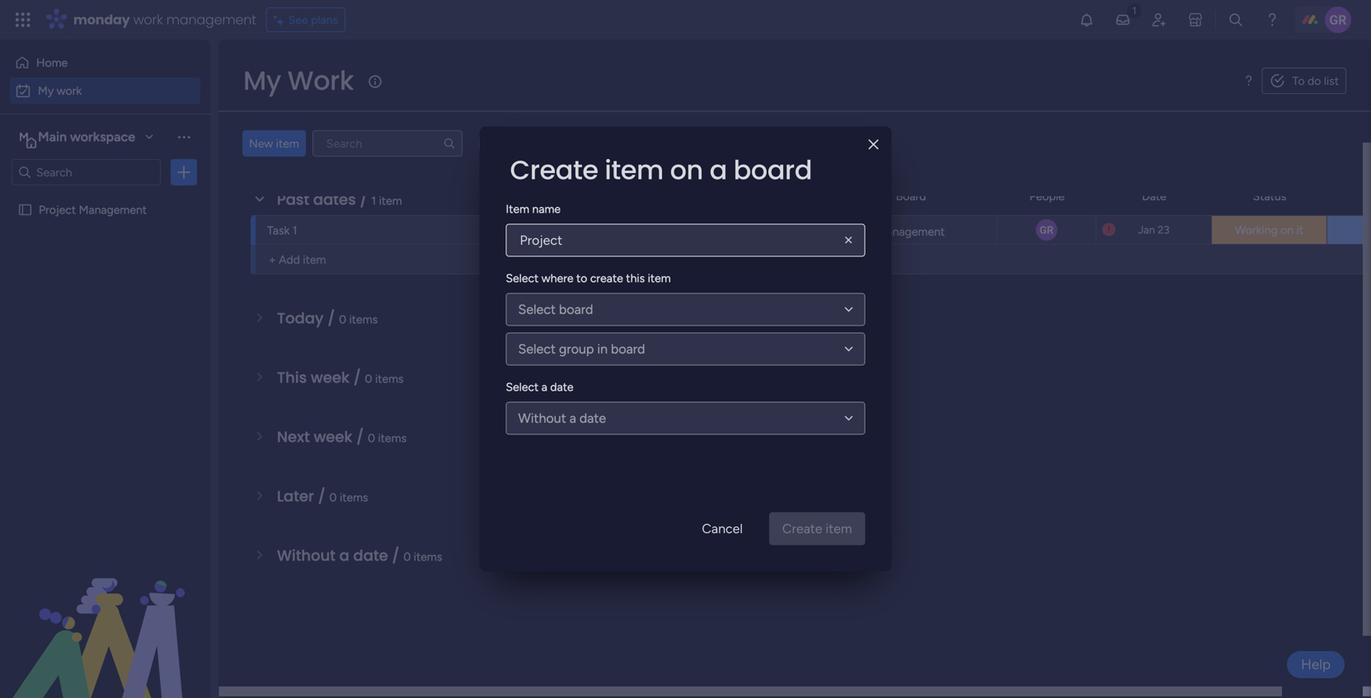 Task type: vqa. For each thing, say whether or not it's contained in the screenshot.
Without a date / 0 items date
yes



Task type: describe. For each thing, give the bounding box(es) containing it.
help image
[[1265, 12, 1281, 28]]

to do list button
[[1263, 68, 1347, 94]]

search image
[[443, 137, 456, 150]]

select a date
[[506, 380, 574, 394]]

date
[[1143, 189, 1167, 203]]

0 inside the "next week / 0 items"
[[368, 431, 375, 445]]

project management list box
[[0, 193, 210, 447]]

workspace
[[70, 129, 135, 145]]

0 vertical spatial board
[[734, 152, 812, 188]]

+ add item
[[269, 253, 326, 267]]

item
[[506, 202, 530, 216]]

1 horizontal spatial on
[[1281, 223, 1294, 237]]

Filter dashboard by text search field
[[312, 130, 463, 157]]

lottie animation image
[[0, 532, 210, 699]]

items inside later / 0 items
[[340, 491, 368, 505]]

people
[[1030, 189, 1065, 203]]

+
[[269, 253, 276, 267]]

without a date
[[518, 411, 606, 426]]

to-
[[709, 225, 725, 238]]

1 image
[[1128, 1, 1143, 19]]

today / 0 items
[[277, 308, 378, 329]]

cancel
[[702, 521, 743, 537]]

project management link
[[835, 216, 987, 244]]

dates
[[313, 189, 356, 210]]

home option
[[10, 49, 200, 76]]

greg robinson image
[[1326, 7, 1352, 33]]

item name
[[506, 202, 561, 216]]

workspace image
[[16, 128, 32, 146]]

this
[[626, 271, 645, 285]]

public board image
[[17, 202, 33, 218]]

items inside today / 0 items
[[349, 313, 378, 327]]

0 inside without a date / 0 items
[[404, 550, 411, 564]]

week for this
[[311, 368, 350, 389]]

Search in workspace field
[[35, 163, 138, 182]]

items inside the "next week / 0 items"
[[378, 431, 407, 445]]

week for next
[[314, 427, 353, 448]]

0 horizontal spatial board
[[559, 302, 594, 318]]

see plans button
[[266, 7, 346, 32]]

work for monday
[[133, 10, 163, 29]]

working on it
[[1236, 223, 1304, 237]]

my work option
[[10, 78, 200, 104]]

group
[[559, 342, 594, 357]]

item right create
[[605, 152, 664, 188]]

item inside new item button
[[276, 137, 299, 151]]

jan 23
[[1139, 224, 1170, 237]]

name
[[533, 202, 561, 216]]

plans
[[311, 13, 338, 27]]

new item button
[[243, 130, 306, 157]]

project management inside list box
[[39, 203, 147, 217]]

item right add
[[303, 253, 326, 267]]

select product image
[[15, 12, 31, 28]]

past
[[277, 189, 310, 210]]

date for without a date / 0 items
[[354, 546, 388, 567]]

select for select board
[[518, 302, 556, 318]]

a for select a date
[[542, 380, 548, 394]]

working
[[1236, 223, 1278, 237]]

today
[[277, 308, 324, 329]]

0 vertical spatial on
[[670, 152, 703, 188]]

date for without a date
[[580, 411, 606, 426]]

0 inside today / 0 items
[[339, 313, 347, 327]]

m
[[19, 130, 29, 144]]

management
[[166, 10, 256, 29]]

select where to create this item
[[506, 271, 671, 285]]

search everything image
[[1228, 12, 1245, 28]]

workspace selection element
[[16, 127, 138, 148]]

a for without a date / 0 items
[[340, 546, 350, 567]]

do
[[725, 225, 738, 238]]

0 inside this week / 0 items
[[365, 372, 372, 386]]

help
[[1302, 657, 1331, 674]]

For example, project proposal text field
[[506, 224, 866, 257]]

cancel button
[[689, 513, 756, 546]]

select board
[[518, 302, 594, 318]]

create
[[510, 152, 599, 188]]

select for select a date
[[506, 380, 539, 394]]

management inside "link"
[[877, 225, 945, 239]]



Task type: locate. For each thing, give the bounding box(es) containing it.
this week / 0 items
[[277, 368, 404, 389]]

1 inside 'past dates / 1 item'
[[371, 194, 376, 208]]

main
[[38, 129, 67, 145]]

without for without a date
[[518, 411, 567, 426]]

date for select a date
[[551, 380, 574, 394]]

main workspace
[[38, 129, 135, 145]]

1 horizontal spatial board
[[611, 342, 646, 357]]

0 horizontal spatial without
[[277, 546, 336, 567]]

this
[[277, 368, 307, 389]]

item right the dates on the top of page
[[379, 194, 402, 208]]

1 vertical spatial date
[[580, 411, 606, 426]]

project management inside "link"
[[837, 225, 945, 239]]

1 vertical spatial 1
[[293, 224, 297, 238]]

my work
[[38, 84, 82, 98]]

my work
[[243, 62, 354, 99]]

new item
[[249, 137, 299, 151]]

on
[[670, 152, 703, 188], [1281, 223, 1294, 237]]

0
[[339, 313, 347, 327], [365, 372, 372, 386], [368, 431, 375, 445], [330, 491, 337, 505], [404, 550, 411, 564]]

0 vertical spatial without
[[518, 411, 567, 426]]

0 inside later / 0 items
[[330, 491, 337, 505]]

2 horizontal spatial date
[[580, 411, 606, 426]]

it
[[1297, 223, 1304, 237]]

to-do
[[709, 225, 738, 238]]

0 vertical spatial project
[[39, 203, 76, 217]]

1 vertical spatial week
[[314, 427, 353, 448]]

home link
[[10, 49, 200, 76]]

item right new
[[276, 137, 299, 151]]

1 horizontal spatial management
[[877, 225, 945, 239]]

None search field
[[312, 130, 463, 157]]

v2 overdue deadline image
[[1103, 222, 1116, 238]]

next
[[277, 427, 310, 448]]

0 horizontal spatial 1
[[293, 224, 297, 238]]

date up without a date
[[551, 380, 574, 394]]

1 vertical spatial project management
[[837, 225, 945, 239]]

monday
[[73, 10, 130, 29]]

1 vertical spatial without
[[277, 546, 336, 567]]

0 horizontal spatial date
[[354, 546, 388, 567]]

0 horizontal spatial on
[[670, 152, 703, 188]]

1 vertical spatial on
[[1281, 223, 1294, 237]]

jan
[[1139, 224, 1156, 237]]

0 horizontal spatial project
[[39, 203, 76, 217]]

0 vertical spatial work
[[133, 10, 163, 29]]

project management
[[39, 203, 147, 217], [837, 225, 945, 239]]

1 vertical spatial project
[[837, 225, 875, 239]]

work inside option
[[57, 84, 82, 98]]

2 horizontal spatial board
[[734, 152, 812, 188]]

board up do
[[734, 152, 812, 188]]

management down board
[[877, 225, 945, 239]]

my left work
[[243, 62, 281, 99]]

add
[[279, 253, 300, 267]]

1 horizontal spatial 1
[[371, 194, 376, 208]]

home
[[36, 56, 68, 70]]

1 vertical spatial management
[[877, 225, 945, 239]]

my
[[243, 62, 281, 99], [38, 84, 54, 98]]

select
[[506, 271, 539, 285], [518, 302, 556, 318], [518, 342, 556, 357], [506, 380, 539, 394]]

create item on a board
[[510, 152, 812, 188]]

items inside this week / 0 items
[[375, 372, 404, 386]]

date
[[551, 380, 574, 394], [580, 411, 606, 426], [354, 546, 388, 567]]

select down where at the top
[[518, 302, 556, 318]]

list
[[1325, 74, 1340, 88]]

in
[[598, 342, 608, 357]]

option
[[0, 195, 210, 198]]

project inside "link"
[[837, 225, 875, 239]]

0 vertical spatial date
[[551, 380, 574, 394]]

where
[[542, 271, 574, 285]]

0 horizontal spatial management
[[79, 203, 147, 217]]

on up for example, project proposal text box
[[670, 152, 703, 188]]

1 horizontal spatial work
[[133, 10, 163, 29]]

0 vertical spatial project management
[[39, 203, 147, 217]]

a up without a date
[[542, 380, 548, 394]]

select for select where to create this item
[[506, 271, 539, 285]]

my for my work
[[38, 84, 54, 98]]

without a date / 0 items
[[277, 546, 442, 567]]

invite members image
[[1152, 12, 1168, 28]]

item inside 'past dates / 1 item'
[[379, 194, 402, 208]]

do
[[1308, 74, 1322, 88]]

see
[[288, 13, 308, 27]]

past dates / 1 item
[[277, 189, 402, 210]]

without down select a date
[[518, 411, 567, 426]]

notifications image
[[1079, 12, 1095, 28]]

my work link
[[10, 78, 200, 104]]

my inside option
[[38, 84, 54, 98]]

item right this
[[648, 271, 671, 285]]

task 1
[[267, 224, 297, 238]]

date down "in"
[[580, 411, 606, 426]]

close image
[[869, 139, 879, 151]]

select left where at the top
[[506, 271, 539, 285]]

my down home
[[38, 84, 54, 98]]

project management down search in workspace field
[[39, 203, 147, 217]]

board right "in"
[[611, 342, 646, 357]]

without for without a date / 0 items
[[277, 546, 336, 567]]

update feed image
[[1115, 12, 1132, 28]]

2 vertical spatial date
[[354, 546, 388, 567]]

board
[[896, 189, 927, 203]]

board down to
[[559, 302, 594, 318]]

1
[[371, 194, 376, 208], [293, 224, 297, 238]]

0 horizontal spatial project management
[[39, 203, 147, 217]]

monday marketplace image
[[1188, 12, 1204, 28]]

/
[[360, 189, 368, 210], [328, 308, 335, 329], [354, 368, 361, 389], [356, 427, 364, 448], [318, 486, 326, 507], [392, 546, 400, 567]]

without down later
[[277, 546, 336, 567]]

later / 0 items
[[277, 486, 368, 507]]

1 vertical spatial work
[[57, 84, 82, 98]]

items
[[349, 313, 378, 327], [375, 372, 404, 386], [378, 431, 407, 445], [340, 491, 368, 505], [414, 550, 442, 564]]

a
[[710, 152, 727, 188], [542, 380, 548, 394], [570, 411, 577, 426], [340, 546, 350, 567]]

1 horizontal spatial without
[[518, 411, 567, 426]]

week
[[311, 368, 350, 389], [314, 427, 353, 448]]

1 horizontal spatial project
[[837, 225, 875, 239]]

select for select group in board
[[518, 342, 556, 357]]

work
[[288, 62, 354, 99]]

lottie animation element
[[0, 532, 210, 699]]

23
[[1158, 224, 1170, 237]]

to
[[577, 271, 588, 285]]

date down later / 0 items
[[354, 546, 388, 567]]

board
[[734, 152, 812, 188], [559, 302, 594, 318], [611, 342, 646, 357]]

week right next
[[314, 427, 353, 448]]

work down home
[[57, 84, 82, 98]]

2 vertical spatial board
[[611, 342, 646, 357]]

select up without a date
[[506, 380, 539, 394]]

week right this
[[311, 368, 350, 389]]

1 horizontal spatial my
[[243, 62, 281, 99]]

select group in board
[[518, 342, 646, 357]]

project
[[39, 203, 76, 217], [837, 225, 875, 239]]

create
[[591, 271, 624, 285]]

see plans
[[288, 13, 338, 27]]

my for my work
[[243, 62, 281, 99]]

management inside list box
[[79, 203, 147, 217]]

1 vertical spatial board
[[559, 302, 594, 318]]

without
[[518, 411, 567, 426], [277, 546, 336, 567]]

help button
[[1288, 652, 1345, 679]]

work right monday at top
[[133, 10, 163, 29]]

next week / 0 items
[[277, 427, 407, 448]]

to
[[1293, 74, 1306, 88]]

task
[[267, 224, 290, 238]]

a for without a date
[[570, 411, 577, 426]]

work
[[133, 10, 163, 29], [57, 84, 82, 98]]

new
[[249, 137, 273, 151]]

project inside list box
[[39, 203, 76, 217]]

monday work management
[[73, 10, 256, 29]]

to do list
[[1293, 74, 1340, 88]]

0 vertical spatial management
[[79, 203, 147, 217]]

a down later / 0 items
[[340, 546, 350, 567]]

a down select a date
[[570, 411, 577, 426]]

0 horizontal spatial my
[[38, 84, 54, 98]]

1 horizontal spatial project management
[[837, 225, 945, 239]]

0 vertical spatial week
[[311, 368, 350, 389]]

status
[[1254, 189, 1287, 203]]

on left it
[[1281, 223, 1294, 237]]

0 vertical spatial 1
[[371, 194, 376, 208]]

later
[[277, 486, 314, 507]]

select up select a date
[[518, 342, 556, 357]]

1 horizontal spatial date
[[551, 380, 574, 394]]

1 right the dates on the top of page
[[371, 194, 376, 208]]

project management down board
[[837, 225, 945, 239]]

work for my
[[57, 84, 82, 98]]

items inside without a date / 0 items
[[414, 550, 442, 564]]

item
[[276, 137, 299, 151], [605, 152, 664, 188], [379, 194, 402, 208], [303, 253, 326, 267], [648, 271, 671, 285]]

1 right task
[[293, 224, 297, 238]]

management
[[79, 203, 147, 217], [877, 225, 945, 239]]

a up to-
[[710, 152, 727, 188]]

management down search in workspace field
[[79, 203, 147, 217]]

0 horizontal spatial work
[[57, 84, 82, 98]]



